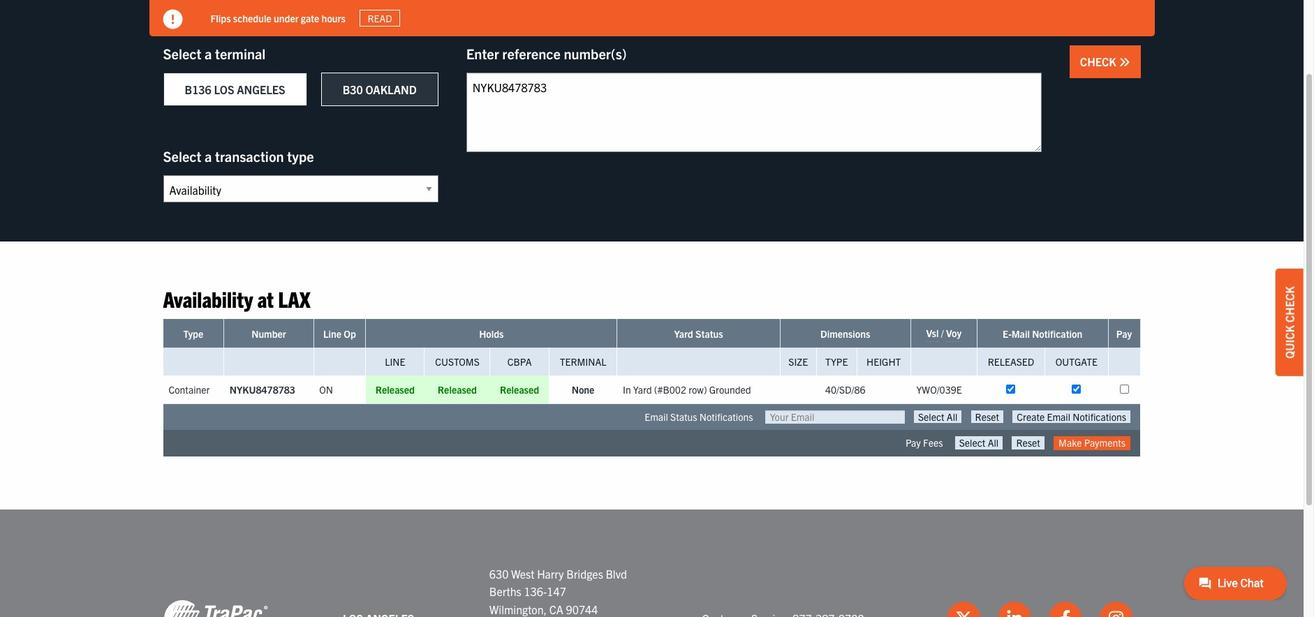 Task type: locate. For each thing, give the bounding box(es) containing it.
yard status
[[674, 328, 724, 341]]

footer containing 630 west harry bridges blvd
[[0, 510, 1304, 618]]

1 horizontal spatial type
[[826, 356, 848, 368]]

wilmington,
[[490, 603, 547, 617]]

yard
[[674, 328, 694, 341], [634, 384, 652, 396]]

a left transaction
[[205, 147, 212, 165]]

0 horizontal spatial check
[[1081, 54, 1120, 68]]

berths
[[490, 585, 522, 599]]

line left customs
[[385, 356, 406, 368]]

type up 40/sd/86
[[826, 356, 848, 368]]

1 a from the top
[[205, 45, 212, 62]]

yard right in
[[634, 384, 652, 396]]

check
[[1081, 54, 1120, 68], [1283, 287, 1297, 323]]

a left terminal
[[205, 45, 212, 62]]

pay
[[1117, 328, 1133, 341], [906, 437, 921, 450]]

a
[[205, 45, 212, 62], [205, 147, 212, 165]]

1 vertical spatial select
[[163, 147, 201, 165]]

0 horizontal spatial yard
[[634, 384, 652, 396]]

/
[[942, 327, 944, 340]]

footer
[[0, 510, 1304, 618]]

1 horizontal spatial line
[[385, 356, 406, 368]]

0 vertical spatial type
[[183, 328, 204, 341]]

harry
[[537, 567, 564, 581]]

lax
[[278, 285, 311, 312]]

cbpa
[[508, 356, 532, 368]]

status up row)
[[696, 328, 724, 341]]

1 vertical spatial a
[[205, 147, 212, 165]]

0 horizontal spatial pay
[[906, 437, 921, 450]]

pay for pay
[[1117, 328, 1133, 341]]

0 vertical spatial status
[[696, 328, 724, 341]]

select down solid icon
[[163, 45, 201, 62]]

0 vertical spatial yard
[[674, 328, 694, 341]]

type
[[183, 328, 204, 341], [826, 356, 848, 368]]

type down availability
[[183, 328, 204, 341]]

quick check
[[1283, 287, 1297, 359]]

ca
[[550, 603, 564, 617]]

0 vertical spatial pay
[[1117, 328, 1133, 341]]

1 vertical spatial status
[[671, 411, 698, 424]]

voy
[[947, 327, 962, 340]]

status
[[696, 328, 724, 341], [671, 411, 698, 424]]

los
[[214, 82, 234, 96]]

0 horizontal spatial line
[[323, 328, 342, 341]]

line
[[323, 328, 342, 341], [385, 356, 406, 368]]

number(s)
[[564, 45, 627, 62]]

e-mail notification
[[1003, 328, 1083, 341]]

1 horizontal spatial pay
[[1117, 328, 1133, 341]]

dimensions
[[821, 328, 871, 341]]

in
[[623, 384, 631, 396]]

hours
[[322, 12, 346, 24]]

status for yard
[[696, 328, 724, 341]]

select a terminal
[[163, 45, 266, 62]]

size
[[789, 356, 808, 368]]

yard up in yard (#b002 row) grounded
[[674, 328, 694, 341]]

select
[[163, 45, 201, 62], [163, 147, 201, 165]]

check button
[[1070, 45, 1141, 78]]

released
[[988, 356, 1035, 368], [376, 384, 415, 396], [438, 384, 477, 396], [500, 384, 539, 396]]

90744
[[566, 603, 598, 617]]

1 vertical spatial line
[[385, 356, 406, 368]]

quick check link
[[1276, 269, 1304, 376]]

oakland
[[366, 82, 417, 96]]

0 vertical spatial a
[[205, 45, 212, 62]]

630
[[490, 567, 509, 581]]

enter reference number(s)
[[467, 45, 627, 62]]

40/sd/86
[[826, 384, 866, 396]]

nyku8478783
[[230, 384, 295, 396]]

line for line
[[385, 356, 406, 368]]

flips
[[211, 12, 231, 24]]

2 a from the top
[[205, 147, 212, 165]]

b30
[[343, 82, 363, 96]]

1 vertical spatial pay
[[906, 437, 921, 450]]

1 vertical spatial yard
[[634, 384, 652, 396]]

b136 los angeles
[[185, 82, 285, 96]]

1 vertical spatial type
[[826, 356, 848, 368]]

pay right the notification
[[1117, 328, 1133, 341]]

angeles
[[237, 82, 285, 96]]

gate
[[301, 12, 320, 24]]

0 vertical spatial select
[[163, 45, 201, 62]]

none
[[572, 384, 595, 396]]

pay left fees at the right bottom
[[906, 437, 921, 450]]

released right on
[[376, 384, 415, 396]]

1 select from the top
[[163, 45, 201, 62]]

line left op
[[323, 328, 342, 341]]

0 vertical spatial line
[[323, 328, 342, 341]]

Enter reference number(s) text field
[[467, 73, 1042, 152]]

email status notifications
[[645, 411, 754, 424]]

b30 oakland
[[343, 82, 417, 96]]

2 select from the top
[[163, 147, 201, 165]]

select left transaction
[[163, 147, 201, 165]]

type
[[287, 147, 314, 165]]

container
[[169, 384, 210, 396]]

line op
[[323, 328, 356, 341]]

None checkbox
[[1007, 385, 1016, 394], [1073, 385, 1082, 394], [1120, 385, 1129, 394], [1007, 385, 1016, 394], [1073, 385, 1082, 394], [1120, 385, 1129, 394]]

status down in yard (#b002 row) grounded
[[671, 411, 698, 424]]

pay fees
[[906, 437, 944, 450]]

0 vertical spatial check
[[1081, 54, 1120, 68]]

None button
[[915, 411, 962, 424], [972, 411, 1004, 424], [1013, 411, 1131, 424], [956, 437, 1003, 450], [1013, 437, 1045, 450], [915, 411, 962, 424], [972, 411, 1004, 424], [1013, 411, 1131, 424], [956, 437, 1003, 450], [1013, 437, 1045, 450]]

select for select a terminal
[[163, 45, 201, 62]]

height
[[867, 356, 901, 368]]

select for select a transaction type
[[163, 147, 201, 165]]

flips schedule under gate hours
[[211, 12, 346, 24]]

1 horizontal spatial check
[[1283, 287, 1297, 323]]

make payments link
[[1054, 437, 1131, 450]]

terminal
[[215, 45, 266, 62]]



Task type: describe. For each thing, give the bounding box(es) containing it.
number
[[252, 328, 286, 341]]

fees
[[924, 437, 944, 450]]

ywo/039e
[[917, 384, 962, 396]]

mail
[[1012, 328, 1030, 341]]

on
[[319, 384, 333, 396]]

solid image
[[1120, 57, 1131, 68]]

vsl / voy
[[927, 327, 962, 340]]

make payments
[[1059, 437, 1126, 450]]

read
[[368, 12, 392, 24]]

notification
[[1033, 328, 1083, 341]]

west
[[511, 567, 535, 581]]

check inside button
[[1081, 54, 1120, 68]]

released down e-
[[988, 356, 1035, 368]]

row)
[[689, 384, 707, 396]]

customs
[[435, 356, 480, 368]]

vsl
[[927, 327, 939, 340]]

schedule
[[233, 12, 272, 24]]

select a transaction type
[[163, 147, 314, 165]]

1 horizontal spatial yard
[[674, 328, 694, 341]]

op
[[344, 328, 356, 341]]

bridges
[[567, 567, 604, 581]]

e-
[[1003, 328, 1012, 341]]

under
[[274, 12, 299, 24]]

availability at lax
[[163, 285, 311, 312]]

line for line op
[[323, 328, 342, 341]]

147
[[547, 585, 566, 599]]

0 horizontal spatial type
[[183, 328, 204, 341]]

blvd
[[606, 567, 627, 581]]

enter
[[467, 45, 499, 62]]

a for transaction
[[205, 147, 212, 165]]

quick
[[1283, 325, 1297, 359]]

1 vertical spatial check
[[1283, 287, 1297, 323]]

payments
[[1085, 437, 1126, 450]]

pay for pay fees
[[906, 437, 921, 450]]

status for email
[[671, 411, 698, 424]]

Your Email email field
[[766, 411, 905, 424]]

los angeles image
[[163, 600, 268, 618]]

notifications
[[700, 411, 754, 424]]

terminal
[[560, 356, 607, 368]]

at
[[258, 285, 274, 312]]

outgate
[[1056, 356, 1098, 368]]

136-
[[524, 585, 547, 599]]

read link
[[360, 10, 401, 27]]

availability
[[163, 285, 253, 312]]

in yard (#b002 row) grounded
[[623, 384, 752, 396]]

transaction
[[215, 147, 284, 165]]

released down the cbpa on the bottom of page
[[500, 384, 539, 396]]

(#b002
[[654, 384, 687, 396]]

b136
[[185, 82, 212, 96]]

make
[[1059, 437, 1083, 450]]

email
[[645, 411, 668, 424]]

solid image
[[163, 10, 183, 29]]

holds
[[479, 328, 504, 341]]

reference
[[503, 45, 561, 62]]

released down customs
[[438, 384, 477, 396]]

a for terminal
[[205, 45, 212, 62]]

grounded
[[710, 384, 752, 396]]

630 west harry bridges blvd berths 136-147 wilmington, ca 90744
[[490, 567, 627, 617]]



Task type: vqa. For each thing, say whether or not it's contained in the screenshot.
second a
yes



